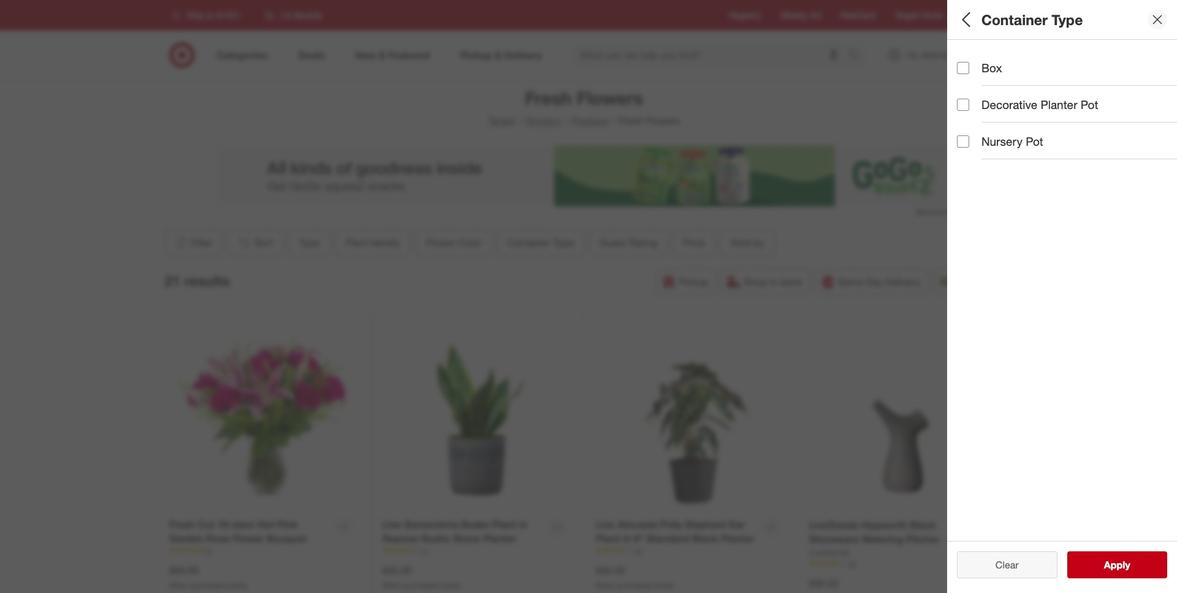 Task type: locate. For each thing, give the bounding box(es) containing it.
results inside button
[[1111, 564, 1143, 576]]

sold by
[[731, 237, 764, 249]]

purchased down 11
[[404, 581, 439, 590]]

planter up '11' 'link'
[[483, 533, 516, 545]]

1 vertical spatial livetrends
[[809, 547, 849, 558]]

fresh inside fresh cut 19-stem hot pink garden rose flower bouquet
[[169, 519, 195, 531]]

0 horizontal spatial results
[[184, 272, 230, 289]]

container inside button
[[507, 237, 550, 249]]

0 vertical spatial results
[[184, 272, 230, 289]]

2 vertical spatial flower
[[233, 533, 264, 545]]

0 vertical spatial flowers
[[577, 87, 643, 109]]

decorative planter pot
[[981, 98, 1098, 112]]

plant inside all filters dialog
[[957, 95, 985, 110]]

Decorative Planter Pot checkbox
[[957, 99, 969, 111]]

sold
[[731, 237, 751, 249]]

purchased inside $89.99 when purchased online
[[190, 581, 225, 590]]

livetrends for livetrends
[[809, 547, 849, 558]]

purchased
[[190, 581, 225, 590], [404, 581, 439, 590], [617, 581, 652, 590]]

pot
[[1081, 98, 1098, 112], [1026, 134, 1043, 149]]

1 horizontal spatial online
[[441, 581, 460, 590]]

sponsored
[[915, 207, 952, 216]]

2 $30.00 when purchased online from the left
[[596, 564, 674, 590]]

type button up decorative planter pot
[[957, 40, 1177, 83]]

1 purchased from the left
[[190, 581, 225, 590]]

1 horizontal spatial fresh
[[525, 87, 572, 109]]

0 vertical spatial black
[[910, 519, 936, 531]]

fresh right produce link on the top of page
[[619, 115, 643, 127]]

1 vertical spatial color
[[458, 237, 481, 249]]

10 link
[[809, 559, 999, 570]]

container type
[[981, 11, 1083, 28], [507, 237, 574, 249]]

live inside live alocasia polly elephant ear plant in 6" standard black planter
[[596, 519, 615, 531]]

0 horizontal spatial 21
[[165, 272, 180, 289]]

2 horizontal spatial flower
[[957, 138, 994, 152]]

1 horizontal spatial 21
[[957, 538, 968, 551]]

type
[[1052, 11, 1083, 28], [957, 52, 983, 67], [299, 237, 320, 249], [553, 237, 574, 249]]

target for target circle
[[895, 10, 918, 20]]

online down 6 "link"
[[227, 581, 247, 590]]

21 down filter button
[[165, 272, 180, 289]]

flower color
[[957, 138, 1028, 152], [426, 237, 481, 249]]

fresh up grocery
[[525, 87, 572, 109]]

1 horizontal spatial color
[[997, 138, 1028, 152]]

target circle link
[[895, 9, 943, 21]]

1 online from the left
[[227, 581, 247, 590]]

1 horizontal spatial live
[[596, 519, 615, 531]]

0 vertical spatial container type
[[981, 11, 1083, 28]]

1 horizontal spatial planter
[[721, 533, 754, 545]]

3 online from the left
[[654, 581, 674, 590]]

21 for 21 results
[[165, 272, 180, 289]]

weekly
[[781, 10, 808, 20]]

0 horizontal spatial black
[[692, 533, 718, 545]]

planter inside container type dialog
[[1041, 98, 1077, 112]]

1 horizontal spatial in
[[623, 533, 631, 545]]

rose
[[206, 533, 230, 545]]

container inside dialog
[[981, 11, 1048, 28]]

1 horizontal spatial plant variety
[[957, 95, 1027, 110]]

fresh
[[1017, 538, 1039, 551]]

online inside $89.99 when purchased online
[[227, 581, 247, 590]]

circle
[[920, 10, 943, 20]]

0 vertical spatial container
[[981, 11, 1048, 28]]

$30.00 when purchased online for in
[[596, 564, 674, 590]]

type inside dialog
[[1052, 11, 1083, 28]]

online
[[227, 581, 247, 590], [441, 581, 460, 590], [654, 581, 674, 590]]

$30.00 for plant
[[596, 564, 625, 577]]

1 horizontal spatial plant variety button
[[957, 83, 1177, 126]]

plant variety inside all filters dialog
[[957, 95, 1027, 110]]

0 vertical spatial plant variety
[[957, 95, 1027, 110]]

results left for
[[971, 538, 1000, 551]]

fresh flowers
[[525, 87, 643, 109], [619, 115, 680, 127]]

when for live alocasia polly elephant ear plant in 6" standard black planter
[[596, 581, 615, 590]]

19-
[[217, 519, 232, 531]]

2 live from the left
[[596, 519, 615, 531]]

in inside button
[[770, 276, 777, 288]]

clear inside container type dialog
[[995, 559, 1019, 571]]

0 horizontal spatial $30.00
[[383, 564, 412, 577]]

1 vertical spatial in
[[519, 519, 527, 531]]

$30.00 down alocasia
[[596, 564, 625, 577]]

1 when from the left
[[169, 581, 188, 590]]

1 vertical spatial variety
[[370, 237, 400, 249]]

21 results for fresh flowers
[[957, 538, 1073, 551]]

1 horizontal spatial results
[[971, 538, 1000, 551]]

6 link
[[169, 546, 358, 557]]

1 vertical spatial flower color
[[426, 237, 481, 249]]

0 vertical spatial flower
[[957, 138, 994, 152]]

1 horizontal spatial flowers
[[646, 115, 680, 127]]

when for fresh cut 19-stem hot pink garden rose flower bouquet
[[169, 581, 188, 590]]

livetrends
[[809, 519, 858, 531], [809, 547, 849, 558]]

3 when from the left
[[596, 581, 615, 590]]

for
[[1002, 538, 1014, 551]]

fresh cut 19-stem hot pink garden rose flower bouquet image
[[169, 322, 358, 511], [169, 322, 358, 511]]

in
[[770, 276, 777, 288], [519, 519, 527, 531], [623, 533, 631, 545]]

1 horizontal spatial pot
[[1081, 98, 1098, 112]]

planter down ear at the right of page
[[721, 533, 754, 545]]

type inside all filters dialog
[[957, 52, 983, 67]]

live sansevieria snake plant in repose rustic stone planter image
[[383, 322, 571, 511], [383, 322, 571, 511]]

live alocasia polly elephant ear plant in 6" standard black planter
[[596, 519, 754, 545]]

plant inside live sansevieria snake plant in repose rustic stone planter
[[492, 519, 516, 531]]

live alocasia polly elephant ear plant in 6" standard black planter image
[[596, 322, 785, 511], [596, 322, 785, 511]]

clear button
[[957, 552, 1057, 579]]

target link
[[488, 115, 515, 127]]

1 vertical spatial fresh
[[619, 115, 643, 127]]

online for rose
[[227, 581, 247, 590]]

1 live from the left
[[383, 519, 401, 531]]

guest rating button
[[589, 229, 667, 256]]

results right see
[[1111, 564, 1143, 576]]

clear for clear
[[995, 559, 1019, 571]]

2 livetrends from the top
[[809, 547, 849, 558]]

price button
[[672, 229, 715, 256]]

0 vertical spatial plant variety button
[[957, 83, 1177, 126]]

2 horizontal spatial results
[[1111, 564, 1143, 576]]

1 vertical spatial 21
[[957, 538, 968, 551]]

0 horizontal spatial plant variety button
[[335, 229, 410, 256]]

fresh cut 19-stem hot pink garden rose flower bouquet link
[[169, 518, 329, 546]]

1 horizontal spatial type button
[[957, 40, 1177, 83]]

0 horizontal spatial planter
[[483, 533, 516, 545]]

2 vertical spatial in
[[623, 533, 631, 545]]

livetrends down stoneware
[[809, 547, 849, 558]]

11
[[421, 547, 429, 556]]

1 horizontal spatial variety
[[989, 95, 1027, 110]]

$30.00 when purchased online for rustic
[[383, 564, 460, 590]]

online down 14 link
[[654, 581, 674, 590]]

flower color button
[[957, 126, 1177, 169], [415, 229, 492, 256]]

livetrends hepworth black stoneware watering pitcher link
[[809, 519, 970, 547]]

same day delivery
[[838, 276, 921, 288]]

1 vertical spatial black
[[692, 533, 718, 545]]

2 horizontal spatial fresh
[[619, 115, 643, 127]]

sold by button
[[720, 229, 774, 256]]

online for stone
[[441, 581, 460, 590]]

type button right sort
[[288, 229, 330, 256]]

$30.00 down livetrends link on the right bottom of page
[[809, 577, 839, 590]]

1 vertical spatial target
[[488, 115, 515, 127]]

search button
[[843, 42, 872, 71]]

1 horizontal spatial container
[[981, 11, 1048, 28]]

0 horizontal spatial live
[[383, 519, 401, 531]]

0 horizontal spatial flower
[[233, 533, 264, 545]]

$30.00 when purchased online
[[383, 564, 460, 590], [596, 564, 674, 590]]

results for 21 results for fresh flowers
[[971, 538, 1000, 551]]

grocery
[[525, 115, 561, 127]]

0 horizontal spatial purchased
[[190, 581, 225, 590]]

0 horizontal spatial plant variety
[[345, 237, 400, 249]]

2 when from the left
[[383, 581, 402, 590]]

apply button
[[1067, 552, 1167, 579]]

results down filter
[[184, 272, 230, 289]]

container type inside dialog
[[981, 11, 1083, 28]]

flower inside fresh cut 19-stem hot pink garden rose flower bouquet
[[233, 533, 264, 545]]

clear down for
[[995, 559, 1019, 571]]

1 livetrends from the top
[[809, 519, 858, 531]]

21 right "pitcher"
[[957, 538, 968, 551]]

0 horizontal spatial container type
[[507, 237, 574, 249]]

2 horizontal spatial online
[[654, 581, 674, 590]]

black up "pitcher"
[[910, 519, 936, 531]]

planter right decorative
[[1041, 98, 1077, 112]]

2 horizontal spatial $30.00
[[809, 577, 839, 590]]

fresh flowers up produce
[[525, 87, 643, 109]]

1 vertical spatial flower
[[426, 237, 455, 249]]

grocery link
[[525, 115, 561, 127]]

1 vertical spatial container
[[507, 237, 550, 249]]

planter inside live sansevieria snake plant in repose rustic stone planter
[[483, 533, 516, 545]]

0 vertical spatial fresh flowers
[[525, 87, 643, 109]]

0 vertical spatial 21
[[165, 272, 180, 289]]

nursery pot
[[981, 134, 1043, 149]]

in inside live sansevieria snake plant in repose rustic stone planter
[[519, 519, 527, 531]]

2 horizontal spatial planter
[[1041, 98, 1077, 112]]

container type dialog
[[947, 0, 1177, 593]]

1 horizontal spatial flower color button
[[957, 126, 1177, 169]]

1 vertical spatial container type
[[507, 237, 574, 249]]

clear
[[995, 559, 1019, 571], [989, 564, 1012, 576]]

flower inside all filters dialog
[[957, 138, 994, 152]]

results
[[184, 272, 230, 289], [971, 538, 1000, 551], [1111, 564, 1143, 576]]

flowers
[[577, 87, 643, 109], [646, 115, 680, 127]]

guest rating
[[599, 237, 657, 249]]

1 horizontal spatial $30.00 when purchased online
[[596, 564, 674, 590]]

1 horizontal spatial container type
[[981, 11, 1083, 28]]

$30.00 when purchased online down 11
[[383, 564, 460, 590]]

6
[[207, 547, 211, 556]]

livetrends inside livetrends hepworth black stoneware watering pitcher
[[809, 519, 858, 531]]

21 for 21 results for fresh flowers
[[957, 538, 968, 551]]

clear for clear all
[[989, 564, 1012, 576]]

$30.00 down repose
[[383, 564, 412, 577]]

$89.99
[[169, 564, 199, 577]]

1 vertical spatial pot
[[1026, 134, 1043, 149]]

1 horizontal spatial purchased
[[404, 581, 439, 590]]

0 horizontal spatial target
[[488, 115, 515, 127]]

fresh
[[525, 87, 572, 109], [619, 115, 643, 127], [169, 519, 195, 531]]

in left store
[[770, 276, 777, 288]]

0 vertical spatial livetrends
[[809, 519, 858, 531]]

see results
[[1091, 564, 1143, 576]]

0 vertical spatial variety
[[989, 95, 1027, 110]]

1 vertical spatial flower color button
[[415, 229, 492, 256]]

garden
[[169, 533, 203, 545]]

1 horizontal spatial flower
[[426, 237, 455, 249]]

1 horizontal spatial black
[[910, 519, 936, 531]]

2 horizontal spatial when
[[596, 581, 615, 590]]

2 vertical spatial results
[[1111, 564, 1143, 576]]

live inside live sansevieria snake plant in repose rustic stone planter
[[383, 519, 401, 531]]

0 horizontal spatial when
[[169, 581, 188, 590]]

0 horizontal spatial online
[[227, 581, 247, 590]]

in left 6"
[[623, 533, 631, 545]]

0 horizontal spatial $30.00 when purchased online
[[383, 564, 460, 590]]

in right snake
[[519, 519, 527, 531]]

2 horizontal spatial in
[[770, 276, 777, 288]]

purchased down $89.99
[[190, 581, 225, 590]]

decorative
[[981, 98, 1037, 112]]

find
[[962, 10, 979, 20]]

0 vertical spatial in
[[770, 276, 777, 288]]

planter
[[1041, 98, 1077, 112], [483, 533, 516, 545], [721, 533, 754, 545]]

color
[[997, 138, 1028, 152], [458, 237, 481, 249]]

search
[[843, 50, 872, 62]]

1 horizontal spatial when
[[383, 581, 402, 590]]

1 horizontal spatial flower color
[[957, 138, 1028, 152]]

stone
[[453, 533, 480, 545]]

target left grocery link
[[488, 115, 515, 127]]

pickup
[[679, 276, 708, 288]]

0 vertical spatial flower color button
[[957, 126, 1177, 169]]

live
[[383, 519, 401, 531], [596, 519, 615, 531]]

livetrends up stoneware
[[809, 519, 858, 531]]

0 horizontal spatial flower color
[[426, 237, 481, 249]]

fresh up garden
[[169, 519, 195, 531]]

2 horizontal spatial purchased
[[617, 581, 652, 590]]

0 horizontal spatial pot
[[1026, 134, 1043, 149]]

hepworth
[[861, 519, 907, 531]]

0 horizontal spatial color
[[458, 237, 481, 249]]

purchased for in
[[617, 581, 652, 590]]

advertisement element
[[216, 145, 952, 206]]

0 horizontal spatial in
[[519, 519, 527, 531]]

elephant
[[685, 519, 726, 531]]

2 online from the left
[[441, 581, 460, 590]]

livetrends hepworth black stoneware watering pitcher image
[[809, 322, 999, 512], [809, 322, 999, 512]]

2 purchased from the left
[[404, 581, 439, 590]]

0 horizontal spatial fresh
[[169, 519, 195, 531]]

find stores link
[[962, 9, 1006, 21]]

find stores
[[962, 10, 1006, 20]]

1 vertical spatial results
[[971, 538, 1000, 551]]

$30.00
[[383, 564, 412, 577], [596, 564, 625, 577], [809, 577, 839, 590]]

target left circle
[[895, 10, 918, 20]]

0 horizontal spatial variety
[[370, 237, 400, 249]]

clear inside all filters dialog
[[989, 564, 1012, 576]]

Box checkbox
[[957, 62, 969, 74]]

bouquet
[[267, 533, 306, 545]]

sort
[[254, 237, 273, 249]]

1 $30.00 when purchased online from the left
[[383, 564, 460, 590]]

live up repose
[[383, 519, 401, 531]]

0 vertical spatial color
[[997, 138, 1028, 152]]

0 vertical spatial flower color
[[957, 138, 1028, 152]]

2 vertical spatial fresh
[[169, 519, 195, 531]]

1 horizontal spatial target
[[895, 10, 918, 20]]

1 horizontal spatial $30.00
[[596, 564, 625, 577]]

live for live alocasia polly elephant ear plant in 6" standard black planter
[[596, 519, 615, 531]]

online down '11' 'link'
[[441, 581, 460, 590]]

stoneware
[[809, 533, 859, 545]]

21 inside all filters dialog
[[957, 538, 968, 551]]

black down elephant
[[692, 533, 718, 545]]

live left alocasia
[[596, 519, 615, 531]]

clear left all
[[989, 564, 1012, 576]]

pickup button
[[656, 268, 716, 295]]

when inside $89.99 when purchased online
[[169, 581, 188, 590]]

$30.00 when purchased online down 14
[[596, 564, 674, 590]]

black inside livetrends hepworth black stoneware watering pitcher
[[910, 519, 936, 531]]

3 purchased from the left
[[617, 581, 652, 590]]

fresh flowers right produce link on the top of page
[[619, 115, 680, 127]]

target for target
[[488, 115, 515, 127]]

purchased down 14
[[617, 581, 652, 590]]



Task type: describe. For each thing, give the bounding box(es) containing it.
redcard link
[[841, 9, 875, 21]]

Include out of stock checkbox
[[957, 352, 969, 364]]

by
[[753, 237, 764, 249]]

standard
[[646, 533, 689, 545]]

results for 21 results
[[184, 272, 230, 289]]

purchased for garden
[[190, 581, 225, 590]]

cut
[[198, 519, 214, 531]]

shop in store button
[[721, 268, 810, 295]]

color inside all filters dialog
[[997, 138, 1028, 152]]

target circle
[[895, 10, 943, 20]]

day
[[866, 276, 883, 288]]

see results button
[[1067, 557, 1167, 584]]

black inside live alocasia polly elephant ear plant in 6" standard black planter
[[692, 533, 718, 545]]

filter
[[191, 237, 212, 249]]

1 vertical spatial plant variety button
[[335, 229, 410, 256]]

rating
[[628, 237, 657, 249]]

container type button
[[497, 229, 584, 256]]

results for see results
[[1111, 564, 1143, 576]]

purchased for rustic
[[404, 581, 439, 590]]

live sansevieria snake plant in repose rustic stone planter
[[383, 519, 527, 545]]

ear
[[729, 519, 745, 531]]

6"
[[634, 533, 644, 545]]

online for 6"
[[654, 581, 674, 590]]

produce
[[571, 115, 608, 127]]

hot
[[258, 519, 274, 531]]

guest
[[599, 237, 626, 249]]

0 vertical spatial fresh
[[525, 87, 572, 109]]

registry link
[[729, 9, 761, 21]]

same
[[838, 276, 863, 288]]

all filters dialog
[[947, 0, 1177, 593]]

What can we help you find? suggestions appear below search field
[[572, 42, 851, 69]]

container type inside button
[[507, 237, 574, 249]]

planter inside live alocasia polly elephant ear plant in 6" standard black planter
[[721, 533, 754, 545]]

0 horizontal spatial flower color button
[[415, 229, 492, 256]]

Nursery Pot checkbox
[[957, 135, 969, 148]]

pitcher
[[906, 533, 939, 545]]

produce link
[[571, 115, 608, 127]]

nursery
[[981, 134, 1022, 149]]

type inside button
[[553, 237, 574, 249]]

plant variety button inside all filters dialog
[[957, 83, 1177, 126]]

live alocasia polly elephant ear plant in 6" standard black planter link
[[596, 518, 756, 546]]

apply
[[1104, 559, 1130, 571]]

snake
[[461, 519, 490, 531]]

redcard
[[841, 10, 875, 20]]

all
[[1015, 564, 1025, 576]]

0 vertical spatial type button
[[957, 40, 1177, 83]]

livetrends hepworth black stoneware watering pitcher
[[809, 519, 939, 545]]

14
[[634, 547, 642, 556]]

sansevieria
[[404, 519, 458, 531]]

1 vertical spatial plant variety
[[345, 237, 400, 249]]

shop
[[744, 276, 767, 288]]

alocasia
[[617, 519, 657, 531]]

1 vertical spatial flowers
[[646, 115, 680, 127]]

box
[[981, 61, 1002, 75]]

same day delivery button
[[815, 268, 929, 295]]

filters
[[978, 11, 1016, 28]]

delivery
[[886, 276, 921, 288]]

flower color inside all filters dialog
[[957, 138, 1028, 152]]

1 vertical spatial type button
[[288, 229, 330, 256]]

registry
[[729, 10, 761, 20]]

weekly ad link
[[781, 9, 821, 21]]

polly
[[660, 519, 682, 531]]

all
[[957, 11, 974, 28]]

filter button
[[165, 229, 222, 256]]

weekly ad
[[781, 10, 821, 20]]

store
[[780, 276, 802, 288]]

in inside live alocasia polly elephant ear plant in 6" standard black planter
[[623, 533, 631, 545]]

livetrends for livetrends hepworth black stoneware watering pitcher
[[809, 519, 858, 531]]

sort button
[[227, 229, 283, 256]]

price
[[683, 237, 705, 249]]

ad
[[810, 10, 821, 20]]

live sansevieria snake plant in repose rustic stone planter link
[[383, 518, 543, 546]]

variety inside all filters dialog
[[989, 95, 1027, 110]]

1 vertical spatial fresh flowers
[[619, 115, 680, 127]]

$30.00 for repose
[[383, 564, 412, 577]]

clear all
[[989, 564, 1025, 576]]

repose
[[383, 533, 418, 545]]

21 results
[[165, 272, 230, 289]]

stores
[[981, 10, 1006, 20]]

livetrends link
[[809, 547, 849, 559]]

plant inside live alocasia polly elephant ear plant in 6" standard black planter
[[596, 533, 620, 545]]

0 horizontal spatial flowers
[[577, 87, 643, 109]]

0 vertical spatial pot
[[1081, 98, 1098, 112]]

live for live sansevieria snake plant in repose rustic stone planter
[[383, 519, 401, 531]]

when for live sansevieria snake plant in repose rustic stone planter
[[383, 581, 402, 590]]

stem
[[232, 519, 255, 531]]

flowers
[[1041, 538, 1073, 551]]

$89.99 when purchased online
[[169, 564, 247, 590]]

14 link
[[596, 546, 785, 557]]

watering
[[862, 533, 903, 545]]



Task type: vqa. For each thing, say whether or not it's contained in the screenshot.
"in" inside the In stock at  Columbia Ready within 2 hours
no



